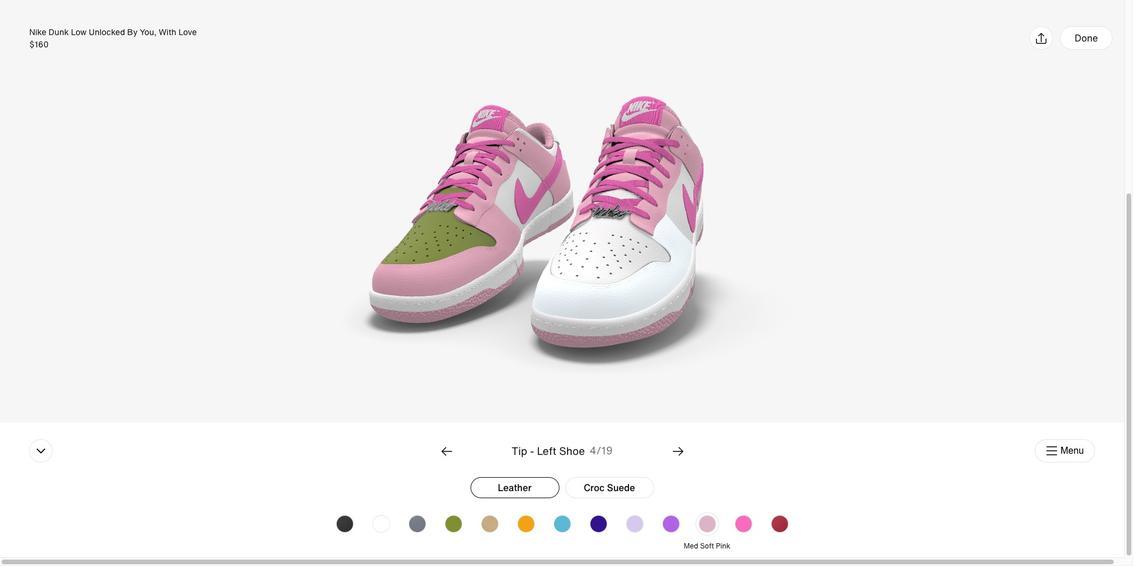 Task type: locate. For each thing, give the bounding box(es) containing it.
shoe
[[559, 443, 585, 458]]

low
[[71, 26, 87, 38]]

done button
[[1060, 26, 1113, 50]]

left
[[537, 443, 556, 458]]

tip - left shoe 4 / 19
[[512, 443, 613, 458]]

nike
[[29, 26, 46, 38]]

nike dunk low unlocked by you, with love $160
[[29, 26, 197, 50]]

med soft pink
[[684, 541, 730, 551]]

croc suede
[[584, 481, 635, 495]]

$160
[[29, 38, 49, 50]]

done
[[1075, 31, 1098, 45]]

-
[[530, 443, 534, 458]]

leather
[[498, 481, 532, 495]]

with
[[159, 26, 176, 38]]

share custom design image
[[1035, 31, 1049, 45]]



Task type: vqa. For each thing, say whether or not it's contained in the screenshot.
the bottommost order
no



Task type: describe. For each thing, give the bounding box(es) containing it.
med
[[684, 541, 698, 551]]

unlocked
[[89, 26, 125, 38]]

dunk
[[49, 26, 69, 38]]

close customization tray image
[[34, 444, 48, 458]]

love
[[179, 26, 197, 38]]

tip
[[512, 443, 527, 458]]

menu
[[1061, 446, 1084, 456]]

4
[[590, 443, 596, 458]]

19
[[601, 443, 613, 458]]

you,
[[140, 26, 157, 38]]

by
[[127, 26, 138, 38]]

menu button
[[1035, 439, 1095, 463]]

soft
[[700, 541, 714, 551]]

croc suede button
[[565, 477, 654, 498]]

pink
[[716, 541, 730, 551]]

/
[[596, 443, 601, 458]]

croc
[[584, 481, 605, 495]]

leather button
[[470, 477, 559, 498]]

suede
[[607, 481, 635, 495]]



